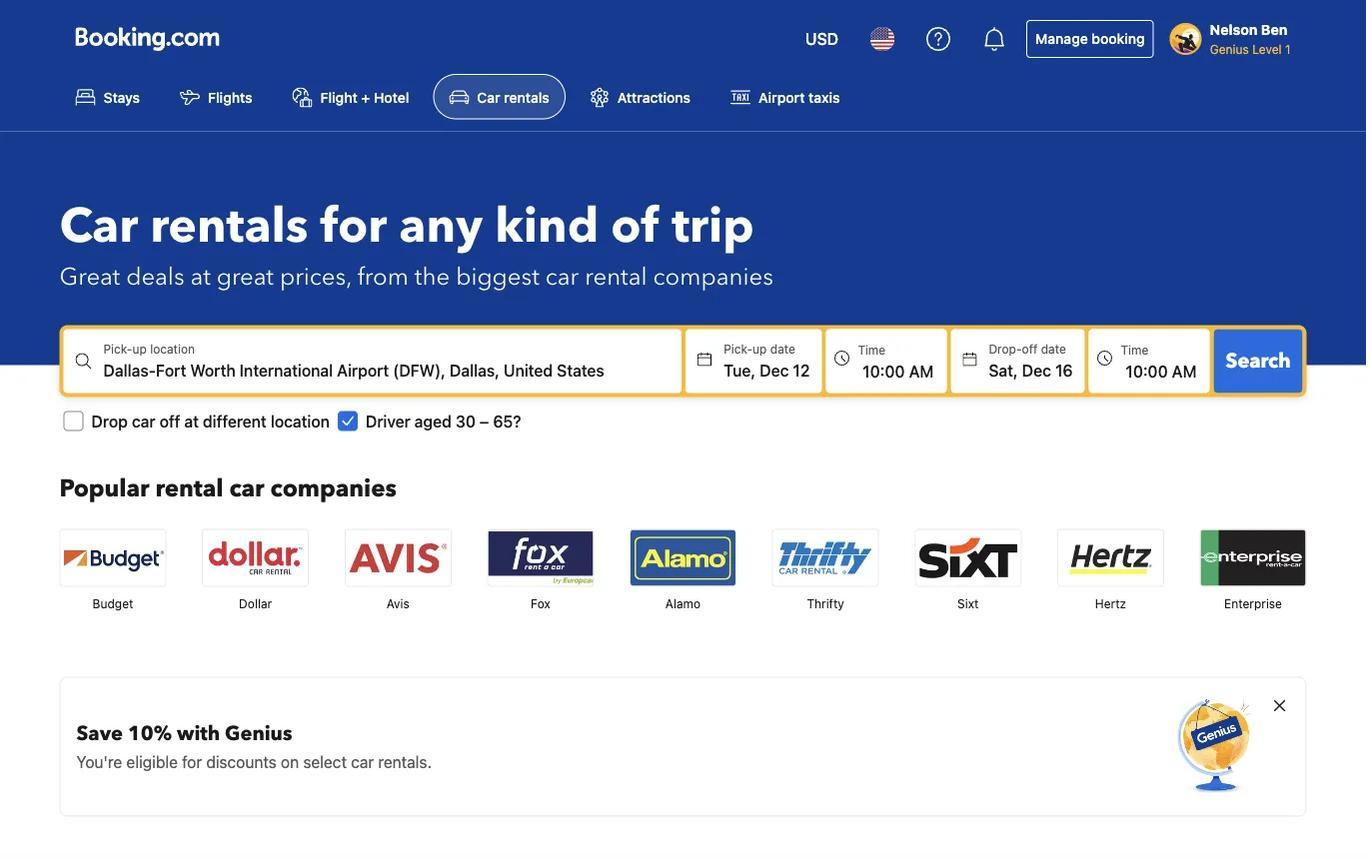 Task type: vqa. For each thing, say whether or not it's contained in the screenshot.
top Find
no



Task type: describe. For each thing, give the bounding box(es) containing it.
alamo
[[665, 597, 701, 611]]

attractions
[[617, 89, 691, 105]]

budget logo image
[[60, 530, 165, 586]]

thrifty logo image
[[773, 530, 878, 586]]

car rentals link
[[433, 74, 565, 119]]

car inside car rentals for any kind of trip great deals at great prices, from the biggest car rental companies
[[545, 261, 579, 294]]

pick-up location
[[103, 342, 195, 356]]

at inside car rentals for any kind of trip great deals at great prices, from the biggest car rental companies
[[190, 261, 211, 294]]

fox logo image
[[488, 530, 593, 586]]

dec for 12
[[760, 361, 789, 380]]

usd button
[[793, 15, 851, 63]]

drop
[[91, 412, 128, 430]]

of
[[611, 193, 660, 259]]

1 vertical spatial at
[[184, 412, 199, 430]]

deals
[[126, 261, 184, 294]]

date for 16
[[1041, 342, 1066, 356]]

pick- for pick-up location
[[103, 342, 132, 356]]

flights link
[[164, 74, 268, 119]]

enterprise
[[1224, 597, 1282, 611]]

biggest
[[456, 261, 539, 294]]

ben
[[1261, 21, 1288, 38]]

taxis
[[809, 89, 840, 105]]

airport
[[759, 89, 805, 105]]

trip
[[672, 193, 754, 259]]

rentals.
[[378, 752, 432, 771]]

for inside car rentals for any kind of trip great deals at great prices, from the biggest car rental companies
[[320, 193, 387, 259]]

65?
[[493, 412, 521, 430]]

search button
[[1214, 329, 1303, 393]]

avis
[[386, 597, 409, 611]]

for inside save 10% with genius you're eligible for discounts on select car rentals.
[[182, 752, 202, 771]]

flights
[[208, 89, 252, 105]]

nelson ben genius level 1
[[1210, 21, 1291, 56]]

hertz
[[1095, 597, 1126, 611]]

car rentals
[[477, 89, 549, 105]]

companies inside car rentals for any kind of trip great deals at great prices, from the biggest car rental companies
[[653, 261, 773, 294]]

drop car off at different location
[[91, 412, 330, 430]]

30
[[456, 412, 476, 430]]

date for 12
[[770, 342, 795, 356]]

car inside save 10% with genius you're eligible for discounts on select car rentals.
[[351, 752, 374, 771]]

aged
[[414, 412, 452, 430]]

1 vertical spatial location
[[271, 412, 330, 430]]

dollar
[[239, 597, 272, 611]]

thrifty
[[807, 597, 844, 611]]

nelson
[[1210, 21, 1258, 38]]

alamo logo image
[[631, 530, 735, 586]]

10%
[[128, 720, 172, 747]]

genius inside save 10% with genius you're eligible for discounts on select car rentals.
[[225, 720, 292, 747]]

car right drop
[[132, 412, 155, 430]]

search
[[1226, 347, 1291, 375]]

rental inside car rentals for any kind of trip great deals at great prices, from the biggest car rental companies
[[585, 261, 647, 294]]

with
[[177, 720, 220, 747]]

off inside drop-off date sat, dec 16
[[1022, 342, 1038, 356]]



Task type: locate. For each thing, give the bounding box(es) containing it.
dec
[[760, 361, 789, 380], [1022, 361, 1051, 380]]

pick- up drop
[[103, 342, 132, 356]]

companies down driver
[[270, 472, 397, 505]]

up down deals
[[132, 342, 147, 356]]

0 horizontal spatial pick-
[[103, 342, 132, 356]]

rental down the 'of'
[[585, 261, 647, 294]]

save
[[76, 720, 123, 747]]

at
[[190, 261, 211, 294], [184, 412, 199, 430]]

date up '12'
[[770, 342, 795, 356]]

1 vertical spatial car
[[59, 193, 138, 259]]

1 horizontal spatial pick-
[[724, 342, 753, 356]]

at left different
[[184, 412, 199, 430]]

level
[[1252, 42, 1282, 56]]

Pick-up location field
[[103, 358, 682, 382]]

1 up from the left
[[132, 342, 147, 356]]

pick-
[[103, 342, 132, 356], [724, 342, 753, 356]]

2 dec from the left
[[1022, 361, 1051, 380]]

kind
[[495, 193, 599, 259]]

0 vertical spatial at
[[190, 261, 211, 294]]

different
[[203, 412, 267, 430]]

stays link
[[59, 74, 156, 119]]

0 vertical spatial rentals
[[504, 89, 549, 105]]

date
[[770, 342, 795, 356], [1041, 342, 1066, 356]]

0 horizontal spatial dec
[[760, 361, 789, 380]]

car for car rentals for any kind of trip great deals at great prices, from the biggest car rental companies
[[59, 193, 138, 259]]

airport taxis
[[759, 89, 840, 105]]

0 vertical spatial for
[[320, 193, 387, 259]]

car up great
[[59, 193, 138, 259]]

drop-off date sat, dec 16
[[989, 342, 1073, 380]]

1 vertical spatial rentals
[[150, 193, 308, 259]]

driver aged 30 – 65?
[[366, 412, 521, 430]]

0 horizontal spatial for
[[182, 752, 202, 771]]

for down with
[[182, 752, 202, 771]]

booking.com online hotel reservations image
[[75, 27, 219, 51]]

driver
[[366, 412, 410, 430]]

1 horizontal spatial rental
[[585, 261, 647, 294]]

car
[[545, 261, 579, 294], [132, 412, 155, 430], [229, 472, 264, 505], [351, 752, 374, 771]]

12
[[793, 361, 810, 380]]

car for car rentals
[[477, 89, 500, 105]]

car down different
[[229, 472, 264, 505]]

on
[[281, 752, 299, 771]]

you're
[[76, 752, 122, 771]]

1 date from the left
[[770, 342, 795, 356]]

manage
[[1035, 30, 1088, 47]]

1 horizontal spatial companies
[[653, 261, 773, 294]]

rentals
[[504, 89, 549, 105], [150, 193, 308, 259]]

1 horizontal spatial car
[[477, 89, 500, 105]]

rental
[[585, 261, 647, 294], [155, 472, 223, 505]]

avis logo image
[[346, 530, 450, 586]]

0 horizontal spatial car
[[59, 193, 138, 259]]

car right select
[[351, 752, 374, 771]]

dollar logo image
[[203, 530, 308, 586]]

date inside pick-up date tue, dec 12
[[770, 342, 795, 356]]

1 pick- from the left
[[103, 342, 132, 356]]

rentals inside car rentals for any kind of trip great deals at great prices, from the biggest car rental companies
[[150, 193, 308, 259]]

genius up discounts
[[225, 720, 292, 747]]

tue,
[[724, 361, 756, 380]]

for
[[320, 193, 387, 259], [182, 752, 202, 771]]

booking
[[1092, 30, 1145, 47]]

flight
[[320, 89, 358, 105]]

eligible
[[126, 752, 178, 771]]

up for pick-up date tue, dec 12
[[753, 342, 767, 356]]

1 vertical spatial for
[[182, 752, 202, 771]]

2 up from the left
[[753, 342, 767, 356]]

up inside pick-up date tue, dec 12
[[753, 342, 767, 356]]

genius down nelson
[[1210, 42, 1249, 56]]

genius
[[1210, 42, 1249, 56], [225, 720, 292, 747]]

great
[[217, 261, 274, 294]]

2 pick- from the left
[[724, 342, 753, 356]]

date up 16
[[1041, 342, 1066, 356]]

hertz logo image
[[1058, 530, 1163, 586]]

at left great
[[190, 261, 211, 294]]

stays
[[103, 89, 140, 105]]

1 horizontal spatial location
[[271, 412, 330, 430]]

1
[[1285, 42, 1291, 56]]

pick- for pick-up date tue, dec 12
[[724, 342, 753, 356]]

up up tue,
[[753, 342, 767, 356]]

for up from
[[320, 193, 387, 259]]

up
[[132, 342, 147, 356], [753, 342, 767, 356]]

save 10% with genius you're eligible for discounts on select car rentals.
[[76, 720, 432, 771]]

flight + hotel
[[320, 89, 409, 105]]

dec for 16
[[1022, 361, 1051, 380]]

discounts
[[206, 752, 277, 771]]

select
[[303, 752, 347, 771]]

genius inside nelson ben genius level 1
[[1210, 42, 1249, 56]]

any
[[399, 193, 483, 259]]

up for pick-up location
[[132, 342, 147, 356]]

0 vertical spatial car
[[477, 89, 500, 105]]

car
[[477, 89, 500, 105], [59, 193, 138, 259]]

drop-
[[989, 342, 1022, 356]]

rental down drop car off at different location
[[155, 472, 223, 505]]

0 horizontal spatial location
[[150, 342, 195, 356]]

rentals for car rentals
[[504, 89, 549, 105]]

prices,
[[280, 261, 351, 294]]

0 vertical spatial companies
[[653, 261, 773, 294]]

pick-up date tue, dec 12
[[724, 342, 810, 380]]

sixt
[[957, 597, 979, 611]]

car right hotel
[[477, 89, 500, 105]]

usd
[[805, 29, 839, 48]]

0 horizontal spatial off
[[159, 412, 180, 430]]

enterprise logo image
[[1201, 530, 1306, 586]]

1 horizontal spatial dec
[[1022, 361, 1051, 380]]

1 horizontal spatial up
[[753, 342, 767, 356]]

16
[[1055, 361, 1073, 380]]

popular
[[59, 472, 149, 505]]

hotel
[[374, 89, 409, 105]]

from
[[357, 261, 409, 294]]

manage booking link
[[1026, 20, 1154, 58]]

dec inside pick-up date tue, dec 12
[[760, 361, 789, 380]]

fox
[[531, 597, 550, 611]]

date inside drop-off date sat, dec 16
[[1041, 342, 1066, 356]]

0 horizontal spatial rentals
[[150, 193, 308, 259]]

location
[[150, 342, 195, 356], [271, 412, 330, 430]]

companies
[[653, 261, 773, 294], [270, 472, 397, 505]]

1 vertical spatial companies
[[270, 472, 397, 505]]

car rentals for any kind of trip great deals at great prices, from the biggest car rental companies
[[59, 193, 773, 294]]

1 horizontal spatial rentals
[[504, 89, 549, 105]]

1 horizontal spatial for
[[320, 193, 387, 259]]

airport taxis link
[[715, 74, 856, 119]]

location right different
[[271, 412, 330, 430]]

0 horizontal spatial up
[[132, 342, 147, 356]]

off
[[1022, 342, 1038, 356], [159, 412, 180, 430]]

car down kind
[[545, 261, 579, 294]]

0 vertical spatial location
[[150, 342, 195, 356]]

dec inside drop-off date sat, dec 16
[[1022, 361, 1051, 380]]

1 vertical spatial off
[[159, 412, 180, 430]]

0 vertical spatial genius
[[1210, 42, 1249, 56]]

attractions link
[[573, 74, 707, 119]]

2 date from the left
[[1041, 342, 1066, 356]]

0 horizontal spatial date
[[770, 342, 795, 356]]

0 horizontal spatial companies
[[270, 472, 397, 505]]

the
[[415, 261, 450, 294]]

dec left 16
[[1022, 361, 1051, 380]]

location down deals
[[150, 342, 195, 356]]

1 dec from the left
[[760, 361, 789, 380]]

rentals for car rentals for any kind of trip great deals at great prices, from the biggest car rental companies
[[150, 193, 308, 259]]

great
[[59, 261, 120, 294]]

budget
[[93, 597, 133, 611]]

companies down trip
[[653, 261, 773, 294]]

dec left '12'
[[760, 361, 789, 380]]

1 horizontal spatial off
[[1022, 342, 1038, 356]]

pick- up tue,
[[724, 342, 753, 356]]

1 vertical spatial genius
[[225, 720, 292, 747]]

manage booking
[[1035, 30, 1145, 47]]

pick- inside pick-up date tue, dec 12
[[724, 342, 753, 356]]

0 horizontal spatial rental
[[155, 472, 223, 505]]

1 horizontal spatial genius
[[1210, 42, 1249, 56]]

0 horizontal spatial genius
[[225, 720, 292, 747]]

1 horizontal spatial date
[[1041, 342, 1066, 356]]

0 vertical spatial off
[[1022, 342, 1038, 356]]

flight + hotel link
[[276, 74, 425, 119]]

popular rental car companies
[[59, 472, 397, 505]]

sat,
[[989, 361, 1018, 380]]

sixt logo image
[[916, 530, 1021, 586]]

car inside car rentals for any kind of trip great deals at great prices, from the biggest car rental companies
[[59, 193, 138, 259]]

0 vertical spatial rental
[[585, 261, 647, 294]]

–
[[480, 412, 489, 430]]

1 vertical spatial rental
[[155, 472, 223, 505]]

+
[[361, 89, 370, 105]]



